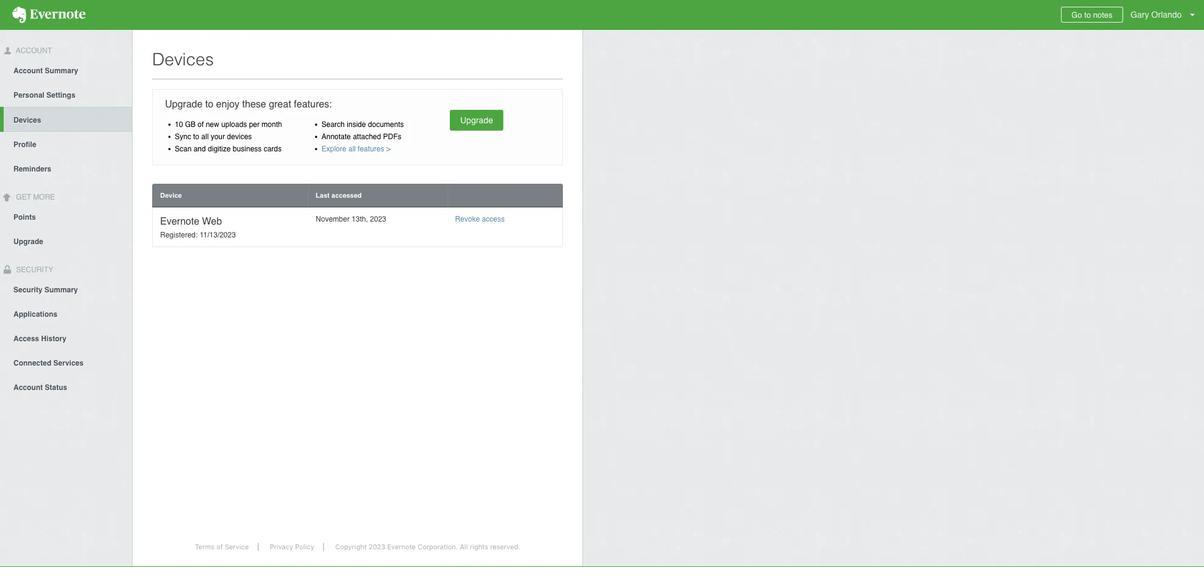 Task type: vqa. For each thing, say whether or not it's contained in the screenshot.
Status
yes



Task type: describe. For each thing, give the bounding box(es) containing it.
device
[[160, 192, 182, 199]]

services
[[53, 359, 84, 368]]

privacy
[[270, 544, 293, 552]]

revoke
[[455, 215, 480, 224]]

go to notes
[[1072, 10, 1113, 19]]

last
[[316, 192, 330, 199]]

points link
[[0, 205, 132, 229]]

account for account
[[14, 46, 52, 55]]

devices link
[[4, 107, 132, 132]]

web
[[202, 215, 222, 227]]

new
[[206, 120, 219, 129]]

evernote image
[[0, 7, 98, 23]]

upgrade to enjoy these great features:
[[165, 98, 332, 110]]

0 vertical spatial devices
[[152, 50, 214, 69]]

gary orlando
[[1131, 10, 1182, 20]]

account for account status
[[13, 384, 43, 392]]

enjoy
[[216, 98, 240, 110]]

copyright 2023 evernote corporation. all rights reserved.
[[335, 544, 520, 552]]

access history
[[13, 335, 66, 343]]

history
[[41, 335, 66, 343]]

per
[[249, 120, 260, 129]]

evernote link
[[0, 0, 98, 30]]

summary for account summary
[[45, 67, 78, 75]]

scan
[[175, 145, 192, 153]]

account status link
[[0, 375, 132, 399]]

0 vertical spatial 2023
[[370, 215, 386, 224]]

search inside documents annotate attached pdfs explore all features >
[[322, 120, 404, 153]]

access
[[482, 215, 505, 224]]

10
[[175, 120, 183, 129]]

all inside "10 gb of new uploads per month sync to all your devices scan and digitize business cards"
[[201, 132, 209, 141]]

notes
[[1093, 10, 1113, 19]]

cards
[[264, 145, 282, 153]]

upgrade for topmost upgrade link
[[460, 116, 493, 125]]

digitize
[[208, 145, 231, 153]]

account summary
[[13, 67, 78, 75]]

more
[[33, 193, 55, 202]]

devices
[[227, 132, 252, 141]]

connected services link
[[0, 351, 132, 375]]

>
[[386, 145, 391, 153]]

sync
[[175, 132, 191, 141]]

evernote inside evernote web registered: 11/13/2023
[[160, 215, 199, 227]]

reminders
[[13, 165, 51, 173]]

search
[[322, 120, 345, 129]]

reserved.
[[490, 544, 520, 552]]

and
[[194, 145, 206, 153]]

explore
[[322, 145, 346, 153]]

gary orlando link
[[1128, 0, 1204, 30]]

to for upgrade
[[205, 98, 213, 110]]

profile link
[[0, 132, 132, 156]]

corporation.
[[418, 544, 458, 552]]

status
[[45, 384, 67, 392]]

access history link
[[0, 326, 132, 351]]

settings
[[46, 91, 75, 100]]

13th,
[[352, 215, 368, 224]]

documents
[[368, 120, 404, 129]]

copyright
[[335, 544, 367, 552]]

annotate
[[322, 132, 351, 141]]

rights
[[470, 544, 488, 552]]

connected services
[[13, 359, 84, 368]]

applications
[[13, 310, 57, 319]]

1 vertical spatial of
[[216, 544, 223, 552]]

1 horizontal spatial evernote
[[387, 544, 416, 552]]

service
[[225, 544, 249, 552]]

november
[[316, 215, 350, 224]]

security summary
[[13, 286, 78, 294]]

month
[[262, 120, 282, 129]]

applications link
[[0, 302, 132, 326]]

gb
[[185, 120, 196, 129]]



Task type: locate. For each thing, give the bounding box(es) containing it.
pdfs
[[383, 132, 401, 141]]

summary up personal settings link
[[45, 67, 78, 75]]

to for go
[[1084, 10, 1091, 19]]

points
[[13, 213, 36, 222]]

1 vertical spatial 2023
[[369, 544, 385, 552]]

policy
[[295, 544, 314, 552]]

last accessed
[[316, 192, 362, 199]]

evernote
[[160, 215, 199, 227], [387, 544, 416, 552]]

of
[[198, 120, 204, 129], [216, 544, 223, 552]]

november 13th, 2023
[[316, 215, 386, 224]]

account status
[[13, 384, 67, 392]]

1 vertical spatial to
[[205, 98, 213, 110]]

get more
[[14, 193, 55, 202]]

summary
[[45, 67, 78, 75], [44, 286, 78, 294]]

security for security summary
[[13, 286, 42, 294]]

upgrade
[[165, 98, 203, 110], [460, 116, 493, 125], [13, 238, 43, 246]]

2023 right 13th,
[[370, 215, 386, 224]]

2 horizontal spatial to
[[1084, 10, 1091, 19]]

terms of service link
[[186, 544, 259, 552]]

terms of service
[[195, 544, 249, 552]]

terms
[[195, 544, 215, 552]]

security
[[14, 266, 53, 274], [13, 286, 42, 294]]

inside
[[347, 120, 366, 129]]

evernote up registered:
[[160, 215, 199, 227]]

summary up "applications" link
[[44, 286, 78, 294]]

features
[[358, 145, 384, 153]]

2023 right copyright
[[369, 544, 385, 552]]

11/13/2023
[[200, 231, 236, 240]]

2023
[[370, 215, 386, 224], [369, 544, 385, 552]]

evernote web registered: 11/13/2023
[[160, 215, 236, 240]]

personal settings link
[[0, 82, 132, 107]]

all inside the search inside documents annotate attached pdfs explore all features >
[[348, 145, 356, 153]]

registered:
[[160, 231, 198, 240]]

0 vertical spatial upgrade link
[[450, 110, 504, 131]]

0 vertical spatial to
[[1084, 10, 1091, 19]]

1 horizontal spatial all
[[348, 145, 356, 153]]

to up and
[[193, 132, 199, 141]]

0 horizontal spatial upgrade link
[[0, 229, 132, 253]]

uploads
[[221, 120, 247, 129]]

to
[[1084, 10, 1091, 19], [205, 98, 213, 110], [193, 132, 199, 141]]

account for account summary
[[13, 67, 43, 75]]

security summary link
[[0, 277, 132, 302]]

0 horizontal spatial upgrade
[[13, 238, 43, 246]]

0 vertical spatial evernote
[[160, 215, 199, 227]]

summary for security summary
[[44, 286, 78, 294]]

security up applications
[[13, 286, 42, 294]]

security inside security summary 'link'
[[13, 286, 42, 294]]

account down the connected
[[13, 384, 43, 392]]

0 horizontal spatial all
[[201, 132, 209, 141]]

your
[[211, 132, 225, 141]]

0 horizontal spatial devices
[[13, 116, 41, 125]]

personal
[[13, 91, 44, 100]]

0 horizontal spatial of
[[198, 120, 204, 129]]

personal settings
[[13, 91, 75, 100]]

great
[[269, 98, 291, 110]]

reminders link
[[0, 156, 132, 181]]

go
[[1072, 10, 1082, 19]]

1 vertical spatial summary
[[44, 286, 78, 294]]

account up account summary
[[14, 46, 52, 55]]

2 vertical spatial account
[[13, 384, 43, 392]]

features:
[[294, 98, 332, 110]]

to right go
[[1084, 10, 1091, 19]]

10 gb of new uploads per month sync to all your devices scan and digitize business cards
[[175, 120, 282, 153]]

0 horizontal spatial evernote
[[160, 215, 199, 227]]

devices
[[152, 50, 214, 69], [13, 116, 41, 125]]

explore all features > link
[[322, 145, 391, 153]]

1 vertical spatial upgrade link
[[0, 229, 132, 253]]

business
[[233, 145, 262, 153]]

access
[[13, 335, 39, 343]]

0 vertical spatial account
[[14, 46, 52, 55]]

1 horizontal spatial upgrade
[[165, 98, 203, 110]]

1 vertical spatial devices
[[13, 116, 41, 125]]

accessed
[[332, 192, 362, 199]]

connected
[[13, 359, 51, 368]]

to inside "10 gb of new uploads per month sync to all your devices scan and digitize business cards"
[[193, 132, 199, 141]]

evernote left corporation.
[[387, 544, 416, 552]]

of inside "10 gb of new uploads per month sync to all your devices scan and digitize business cards"
[[198, 120, 204, 129]]

1 vertical spatial upgrade
[[460, 116, 493, 125]]

security for security
[[14, 266, 53, 274]]

1 horizontal spatial of
[[216, 544, 223, 552]]

all
[[460, 544, 468, 552]]

1 vertical spatial security
[[13, 286, 42, 294]]

all right explore
[[348, 145, 356, 153]]

all left your on the top left
[[201, 132, 209, 141]]

1 vertical spatial account
[[13, 67, 43, 75]]

get
[[16, 193, 31, 202]]

account
[[14, 46, 52, 55], [13, 67, 43, 75], [13, 384, 43, 392]]

1 vertical spatial all
[[348, 145, 356, 153]]

these
[[242, 98, 266, 110]]

to left enjoy
[[205, 98, 213, 110]]

privacy policy
[[270, 544, 314, 552]]

upgrade link
[[450, 110, 504, 131], [0, 229, 132, 253]]

0 vertical spatial all
[[201, 132, 209, 141]]

2 horizontal spatial upgrade
[[460, 116, 493, 125]]

of right terms
[[216, 544, 223, 552]]

orlando
[[1152, 10, 1182, 20]]

upgrade for upgrade link to the left
[[13, 238, 43, 246]]

0 vertical spatial security
[[14, 266, 53, 274]]

revoke access
[[455, 215, 505, 224]]

1 horizontal spatial devices
[[152, 50, 214, 69]]

privacy policy link
[[261, 544, 324, 552]]

revoke access link
[[455, 215, 505, 224]]

2 vertical spatial to
[[193, 132, 199, 141]]

0 vertical spatial upgrade
[[165, 98, 203, 110]]

0 vertical spatial of
[[198, 120, 204, 129]]

go to notes link
[[1061, 7, 1123, 23]]

attached
[[353, 132, 381, 141]]

account up personal
[[13, 67, 43, 75]]

all
[[201, 132, 209, 141], [348, 145, 356, 153]]

gary
[[1131, 10, 1149, 20]]

1 horizontal spatial upgrade link
[[450, 110, 504, 131]]

0 vertical spatial summary
[[45, 67, 78, 75]]

1 vertical spatial evernote
[[387, 544, 416, 552]]

summary inside 'link'
[[44, 286, 78, 294]]

upgrade for upgrade to enjoy these great features:
[[165, 98, 203, 110]]

account summary link
[[0, 58, 132, 82]]

0 horizontal spatial to
[[193, 132, 199, 141]]

2 vertical spatial upgrade
[[13, 238, 43, 246]]

security up security summary
[[14, 266, 53, 274]]

1 horizontal spatial to
[[205, 98, 213, 110]]

profile
[[13, 140, 36, 149]]

of right gb
[[198, 120, 204, 129]]



